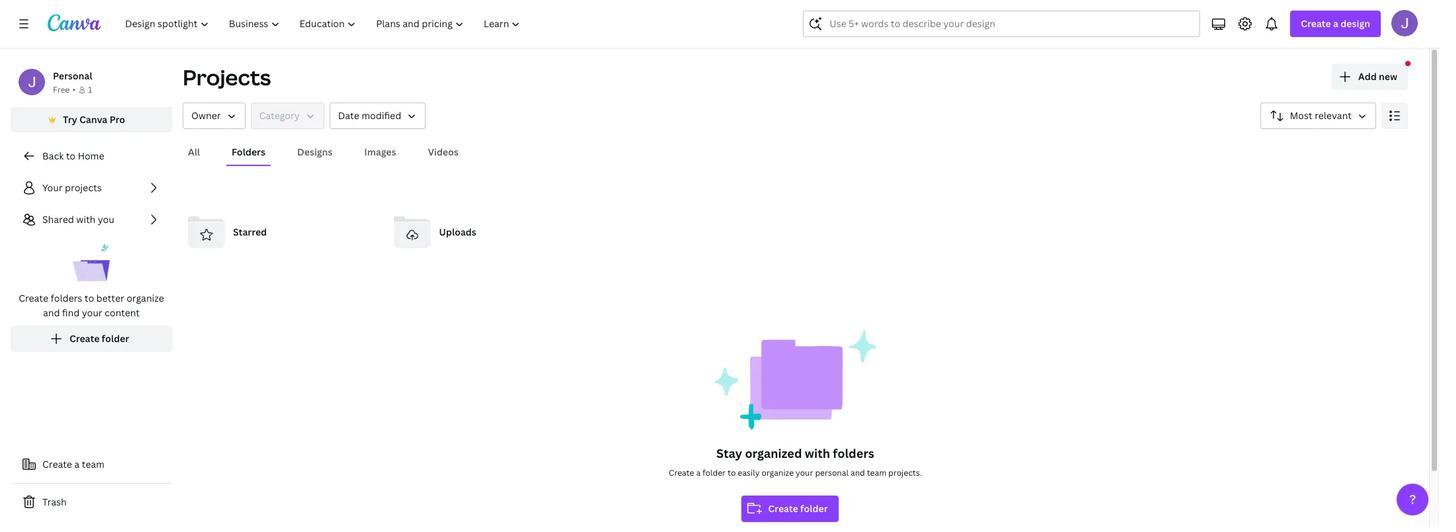 Task type: describe. For each thing, give the bounding box(es) containing it.
your inside stay organized with folders create a folder to easily organize your personal and team projects.
[[796, 467, 813, 479]]

create inside stay organized with folders create a folder to easily organize your personal and team projects.
[[669, 467, 694, 479]]

folders inside stay organized with folders create a folder to easily organize your personal and team projects.
[[833, 446, 874, 461]]

uploads link
[[389, 209, 584, 256]]

trash
[[42, 496, 67, 508]]

Category button
[[251, 103, 324, 129]]

category
[[259, 109, 300, 122]]

create folders to better organize and find your content
[[19, 292, 164, 319]]

1 horizontal spatial create folder button
[[742, 496, 838, 522]]

organized
[[745, 446, 802, 461]]

projects
[[65, 181, 102, 194]]

create a design
[[1301, 17, 1370, 30]]

try canva pro button
[[11, 107, 172, 132]]

uploads
[[439, 226, 476, 238]]

create inside button
[[42, 458, 72, 471]]

back to home
[[42, 150, 104, 162]]

easily
[[738, 467, 760, 479]]

personal
[[815, 467, 849, 479]]

you
[[98, 213, 114, 226]]

starred
[[233, 226, 267, 238]]

videos
[[428, 146, 459, 158]]

create inside create folders to better organize and find your content
[[19, 292, 48, 305]]

images
[[364, 146, 396, 158]]

Sort by button
[[1260, 103, 1376, 129]]

create a team
[[42, 458, 105, 471]]

create a team button
[[11, 451, 172, 478]]

most
[[1290, 109, 1313, 122]]

most relevant
[[1290, 109, 1352, 122]]

shared
[[42, 213, 74, 226]]

designs button
[[292, 140, 338, 165]]

try
[[63, 113, 77, 126]]

projects.
[[888, 467, 922, 479]]

your projects link
[[11, 175, 172, 201]]

a for design
[[1333, 17, 1339, 30]]

organize inside create folders to better organize and find your content
[[127, 292, 164, 305]]

find
[[62, 307, 80, 319]]

back to home link
[[11, 143, 172, 169]]

create a design button
[[1290, 11, 1381, 37]]

new
[[1379, 70, 1397, 83]]

1 vertical spatial create folder
[[768, 502, 828, 515]]

shared with you
[[42, 213, 114, 226]]

0 vertical spatial to
[[66, 150, 75, 162]]



Task type: locate. For each thing, give the bounding box(es) containing it.
design
[[1341, 17, 1370, 30]]

pro
[[110, 113, 125, 126]]

your right find
[[82, 307, 102, 319]]

and inside create folders to better organize and find your content
[[43, 307, 60, 319]]

a
[[1333, 17, 1339, 30], [74, 458, 80, 471], [696, 467, 701, 479]]

organize
[[127, 292, 164, 305], [762, 467, 794, 479]]

1 vertical spatial create folder button
[[742, 496, 838, 522]]

date modified
[[338, 109, 401, 122]]

top level navigation element
[[117, 11, 532, 37]]

create folder button
[[11, 326, 172, 352], [742, 496, 838, 522]]

your projects
[[42, 181, 102, 194]]

folders inside create folders to better organize and find your content
[[51, 292, 82, 305]]

relevant
[[1315, 109, 1352, 122]]

to
[[66, 150, 75, 162], [85, 292, 94, 305], [728, 467, 736, 479]]

create folder button down stay organized with folders create a folder to easily organize your personal and team projects.
[[742, 496, 838, 522]]

0 horizontal spatial create folder
[[69, 332, 129, 345]]

1 horizontal spatial organize
[[762, 467, 794, 479]]

0 vertical spatial create folder
[[69, 332, 129, 345]]

0 vertical spatial organize
[[127, 292, 164, 305]]

1 vertical spatial folders
[[833, 446, 874, 461]]

0 vertical spatial with
[[76, 213, 96, 226]]

back
[[42, 150, 64, 162]]

0 horizontal spatial a
[[74, 458, 80, 471]]

2 horizontal spatial a
[[1333, 17, 1339, 30]]

better
[[96, 292, 124, 305]]

create
[[1301, 17, 1331, 30], [19, 292, 48, 305], [69, 332, 99, 345], [42, 458, 72, 471], [669, 467, 694, 479], [768, 502, 798, 515]]

list containing your projects
[[11, 175, 172, 352]]

to left the easily
[[728, 467, 736, 479]]

and inside stay organized with folders create a folder to easily organize your personal and team projects.
[[851, 467, 865, 479]]

jacob simon image
[[1392, 10, 1418, 36]]

folder down stay
[[703, 467, 726, 479]]

modified
[[362, 109, 401, 122]]

create folder button down find
[[11, 326, 172, 352]]

try canva pro
[[63, 113, 125, 126]]

your
[[82, 307, 102, 319], [796, 467, 813, 479]]

to inside create folders to better organize and find your content
[[85, 292, 94, 305]]

a left the easily
[[696, 467, 701, 479]]

None search field
[[803, 11, 1200, 37]]

1 horizontal spatial and
[[851, 467, 865, 479]]

add
[[1358, 70, 1377, 83]]

0 vertical spatial create folder button
[[11, 326, 172, 352]]

a up trash link
[[74, 458, 80, 471]]

add new
[[1358, 70, 1397, 83]]

free
[[53, 84, 70, 95]]

home
[[78, 150, 104, 162]]

1 horizontal spatial with
[[805, 446, 830, 461]]

folders button
[[226, 140, 271, 165]]

team up trash link
[[82, 458, 105, 471]]

team inside stay organized with folders create a folder to easily organize your personal and team projects.
[[867, 467, 887, 479]]

folder down content
[[102, 332, 129, 345]]

with
[[76, 213, 96, 226], [805, 446, 830, 461]]

content
[[105, 307, 140, 319]]

create folder down stay organized with folders create a folder to easily organize your personal and team projects.
[[768, 502, 828, 515]]

to left better
[[85, 292, 94, 305]]

stay
[[716, 446, 742, 461]]

0 horizontal spatial and
[[43, 307, 60, 319]]

team inside button
[[82, 458, 105, 471]]

0 horizontal spatial organize
[[127, 292, 164, 305]]

owner
[[191, 109, 221, 122]]

2 horizontal spatial to
[[728, 467, 736, 479]]

0 horizontal spatial team
[[82, 458, 105, 471]]

organize down organized
[[762, 467, 794, 479]]

with left you
[[76, 213, 96, 226]]

folders up find
[[51, 292, 82, 305]]

2 vertical spatial folder
[[800, 502, 828, 515]]

list
[[11, 175, 172, 352]]

0 horizontal spatial your
[[82, 307, 102, 319]]

folder inside stay organized with folders create a folder to easily organize your personal and team projects.
[[703, 467, 726, 479]]

to inside stay organized with folders create a folder to easily organize your personal and team projects.
[[728, 467, 736, 479]]

a left design
[[1333, 17, 1339, 30]]

0 horizontal spatial folder
[[102, 332, 129, 345]]

all
[[188, 146, 200, 158]]

create folder down create folders to better organize and find your content
[[69, 332, 129, 345]]

and right personal
[[851, 467, 865, 479]]

1 vertical spatial to
[[85, 292, 94, 305]]

0 horizontal spatial to
[[66, 150, 75, 162]]

starred link
[[183, 209, 378, 256]]

your inside create folders to better organize and find your content
[[82, 307, 102, 319]]

free •
[[53, 84, 75, 95]]

1 horizontal spatial folders
[[833, 446, 874, 461]]

to right back
[[66, 150, 75, 162]]

0 vertical spatial your
[[82, 307, 102, 319]]

2 horizontal spatial folder
[[800, 502, 828, 515]]

images button
[[359, 140, 401, 165]]

a inside stay organized with folders create a folder to easily organize your personal and team projects.
[[696, 467, 701, 479]]

0 horizontal spatial with
[[76, 213, 96, 226]]

•
[[72, 84, 75, 95]]

1 vertical spatial and
[[851, 467, 865, 479]]

create inside dropdown button
[[1301, 17, 1331, 30]]

Owner button
[[183, 103, 245, 129]]

1 vertical spatial with
[[805, 446, 830, 461]]

your left personal
[[796, 467, 813, 479]]

and left find
[[43, 307, 60, 319]]

1 vertical spatial organize
[[762, 467, 794, 479]]

shared with you link
[[11, 207, 172, 233]]

your
[[42, 181, 63, 194]]

1
[[88, 84, 92, 95]]

all button
[[183, 140, 205, 165]]

1 horizontal spatial team
[[867, 467, 887, 479]]

0 vertical spatial and
[[43, 307, 60, 319]]

a inside button
[[74, 458, 80, 471]]

team
[[82, 458, 105, 471], [867, 467, 887, 479]]

1 vertical spatial your
[[796, 467, 813, 479]]

with up personal
[[805, 446, 830, 461]]

organize up content
[[127, 292, 164, 305]]

folder
[[102, 332, 129, 345], [703, 467, 726, 479], [800, 502, 828, 515]]

personal
[[53, 70, 92, 82]]

folders
[[232, 146, 265, 158]]

folders
[[51, 292, 82, 305], [833, 446, 874, 461]]

with inside stay organized with folders create a folder to easily organize your personal and team projects.
[[805, 446, 830, 461]]

add new button
[[1332, 64, 1408, 90]]

designs
[[297, 146, 333, 158]]

canva
[[79, 113, 107, 126]]

Search search field
[[830, 11, 1174, 36]]

a inside dropdown button
[[1333, 17, 1339, 30]]

organize inside stay organized with folders create a folder to easily organize your personal and team projects.
[[762, 467, 794, 479]]

1 horizontal spatial to
[[85, 292, 94, 305]]

0 horizontal spatial folders
[[51, 292, 82, 305]]

1 horizontal spatial folder
[[703, 467, 726, 479]]

date
[[338, 109, 359, 122]]

Date modified button
[[329, 103, 426, 129]]

a for team
[[74, 458, 80, 471]]

projects
[[183, 63, 271, 91]]

0 vertical spatial folder
[[102, 332, 129, 345]]

2 vertical spatial to
[[728, 467, 736, 479]]

and
[[43, 307, 60, 319], [851, 467, 865, 479]]

1 horizontal spatial your
[[796, 467, 813, 479]]

0 horizontal spatial create folder button
[[11, 326, 172, 352]]

1 vertical spatial folder
[[703, 467, 726, 479]]

1 horizontal spatial create folder
[[768, 502, 828, 515]]

stay organized with folders create a folder to easily organize your personal and team projects.
[[669, 446, 922, 479]]

0 vertical spatial folders
[[51, 292, 82, 305]]

team left projects.
[[867, 467, 887, 479]]

create folder
[[69, 332, 129, 345], [768, 502, 828, 515]]

folder down personal
[[800, 502, 828, 515]]

folders up personal
[[833, 446, 874, 461]]

1 horizontal spatial a
[[696, 467, 701, 479]]

trash link
[[11, 489, 172, 516]]

videos button
[[423, 140, 464, 165]]



Task type: vqa. For each thing, say whether or not it's contained in the screenshot.
leftmost Create folder Button
yes



